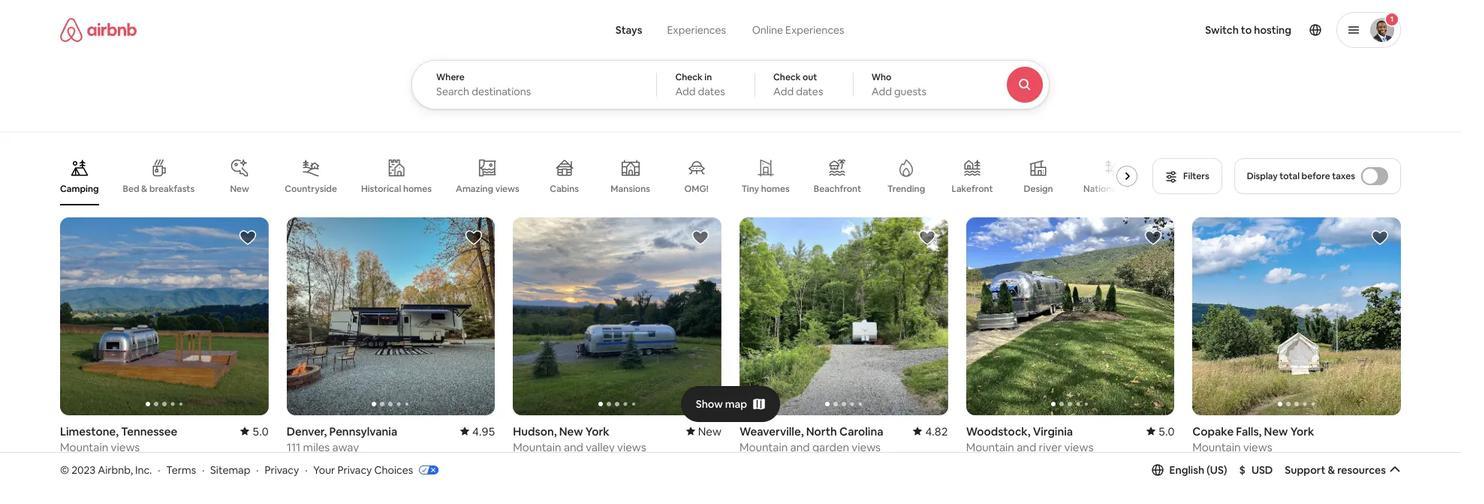 Task type: describe. For each thing, give the bounding box(es) containing it.
group for weaverville, north carolina
[[740, 218, 948, 416]]

add to wishlist: limestone, tennessee image
[[239, 229, 257, 247]]

show
[[696, 398, 723, 411]]

switch to hosting
[[1206, 23, 1292, 37]]

dates for check in add dates
[[698, 85, 725, 98]]

denver, pennsylvania 111 miles away nov 10 – 15
[[287, 425, 397, 471]]

nov inside "denver, pennsylvania 111 miles away nov 10 – 15"
[[287, 456, 307, 471]]

2 privacy from the left
[[338, 464, 372, 477]]

– inside limestone, tennessee mountain views nov 14 – 19
[[97, 456, 102, 471]]

1 · from the left
[[158, 464, 160, 477]]

tiny
[[742, 183, 759, 195]]

4.95 out of 5 average rating image
[[460, 425, 495, 439]]

(us)
[[1207, 464, 1228, 478]]

1 inside the copake falls, new york mountain views may 1 – 6
[[1217, 456, 1221, 471]]

profile element
[[881, 0, 1401, 60]]

before
[[1302, 170, 1331, 183]]

©
[[60, 464, 69, 477]]

4.82 out of 5 average rating image
[[914, 425, 948, 439]]

check in add dates
[[675, 71, 725, 98]]

copake falls, new york mountain views may 1 – 6
[[1193, 425, 1315, 471]]

show map button
[[681, 386, 780, 423]]

dates for check out add dates
[[796, 85, 823, 98]]

valley
[[586, 441, 615, 455]]

trending
[[888, 183, 925, 195]]

Where field
[[436, 85, 633, 98]]

group for limestone, tennessee
[[60, 218, 269, 416]]

1 button
[[1337, 12, 1401, 48]]

miles
[[303, 441, 330, 455]]

mountain inside limestone, tennessee mountain views nov 14 – 19
[[60, 441, 108, 455]]

2 experiences from the left
[[786, 23, 845, 37]]

national parks
[[1084, 183, 1145, 195]]

guests
[[894, 85, 927, 98]]

views inside 'woodstock, virginia mountain and river views'
[[1065, 441, 1094, 455]]

omg!
[[685, 183, 709, 195]]

virginia
[[1033, 425, 1073, 439]]

experiences button
[[654, 15, 739, 45]]

mountain inside hudson, new york mountain and valley views
[[513, 441, 561, 455]]

copake
[[1193, 425, 1234, 439]]

historical homes
[[361, 183, 432, 195]]

your privacy choices
[[313, 464, 413, 477]]

woodstock, virginia mountain and river views
[[966, 425, 1094, 455]]

display total before taxes button
[[1234, 158, 1401, 195]]

who add guests
[[872, 71, 927, 98]]

add to wishlist: copake falls, new york image
[[1371, 229, 1389, 247]]

new inside the copake falls, new york mountain views may 1 – 6
[[1264, 425, 1288, 439]]

online experiences link
[[739, 15, 858, 45]]

tennessee
[[121, 425, 177, 439]]

– inside the copake falls, new york mountain views may 1 – 6
[[1224, 456, 1229, 471]]

1 5.0 out of 5 average rating image from the left
[[241, 425, 269, 439]]

add to wishlist: weaverville, north carolina image
[[918, 229, 936, 247]]

limestone,
[[60, 425, 119, 439]]

group for denver, pennsylvania
[[287, 218, 495, 416]]

© 2023 airbnb, inc. ·
[[60, 464, 160, 477]]

support
[[1285, 464, 1326, 478]]

4 · from the left
[[305, 464, 307, 477]]

map
[[725, 398, 747, 411]]

terms link
[[166, 464, 196, 477]]

hudson,
[[513, 425, 557, 439]]

views inside hudson, new york mountain and valley views
[[617, 441, 646, 455]]

denver,
[[287, 425, 327, 439]]

mountain inside weaverville, north carolina mountain and garden views
[[740, 441, 788, 455]]

add to wishlist: hudson, new york image
[[692, 229, 710, 247]]

amazing views
[[456, 183, 519, 195]]

your
[[313, 464, 335, 477]]

add inside who add guests
[[872, 85, 892, 98]]

switch
[[1206, 23, 1239, 37]]

none search field containing stays
[[412, 0, 1091, 110]]

parks
[[1121, 183, 1145, 195]]

10
[[310, 456, 321, 471]]

your privacy choices link
[[313, 464, 439, 478]]

& for support
[[1328, 464, 1335, 478]]

what can we help you find? tab list
[[604, 15, 739, 45]]

6
[[1232, 456, 1238, 471]]

views inside limestone, tennessee mountain views nov 14 – 19
[[111, 441, 140, 455]]

out
[[803, 71, 817, 83]]

carolina
[[840, 425, 884, 439]]

falls,
[[1236, 425, 1262, 439]]

new inside "group"
[[230, 183, 249, 195]]

taxes
[[1332, 170, 1356, 183]]

limestone, tennessee mountain views nov 14 – 19
[[60, 425, 177, 471]]

national
[[1084, 183, 1119, 195]]

2023
[[72, 464, 96, 477]]

group for hudson, new york
[[513, 218, 722, 416]]

check out add dates
[[774, 71, 823, 98]]

– inside "denver, pennsylvania 111 miles away nov 10 – 15"
[[324, 456, 329, 471]]

new down show
[[698, 425, 722, 439]]

camping
[[60, 183, 99, 195]]

hudson, new york mountain and valley views
[[513, 425, 646, 455]]

tiny homes
[[742, 183, 790, 195]]

river
[[1039, 441, 1062, 455]]

may
[[1193, 456, 1214, 471]]

switch to hosting link
[[1197, 14, 1301, 46]]

homes for historical homes
[[403, 183, 432, 195]]

and for north
[[791, 441, 810, 455]]

nov inside limestone, tennessee mountain views nov 14 – 19
[[60, 456, 81, 471]]

views inside "group"
[[495, 183, 519, 195]]

support & resources
[[1285, 464, 1386, 478]]

terms · sitemap · privacy
[[166, 464, 299, 477]]

2 5.0 from the left
[[1159, 425, 1175, 439]]

stays
[[616, 23, 642, 37]]

english
[[1170, 464, 1205, 478]]

4.95
[[472, 425, 495, 439]]

woodstock,
[[966, 425, 1031, 439]]

add for check out add dates
[[774, 85, 794, 98]]

where
[[436, 71, 465, 83]]

15
[[332, 456, 343, 471]]

bed & breakfasts
[[123, 183, 195, 195]]

& for bed
[[141, 183, 148, 195]]

new place to stay image
[[686, 425, 722, 439]]

filters button
[[1153, 158, 1222, 195]]

add for check in add dates
[[675, 85, 696, 98]]

countryside
[[285, 183, 337, 195]]



Task type: locate. For each thing, give the bounding box(es) containing it.
views right valley
[[617, 441, 646, 455]]

views
[[495, 183, 519, 195], [111, 441, 140, 455], [852, 441, 881, 455], [617, 441, 646, 455], [1065, 441, 1094, 455], [1244, 441, 1273, 455]]

2 – from the left
[[324, 456, 329, 471]]

dates inside the check out add dates
[[796, 85, 823, 98]]

group
[[60, 147, 1145, 206], [60, 218, 269, 416], [287, 218, 495, 416], [513, 218, 722, 416], [740, 218, 948, 416], [966, 218, 1175, 416], [1193, 218, 1401, 416]]

& right bed
[[141, 183, 148, 195]]

mountain up 14
[[60, 441, 108, 455]]

1 add from the left
[[675, 85, 696, 98]]

dates
[[698, 85, 725, 98], [796, 85, 823, 98]]

0 horizontal spatial 5.0 out of 5 average rating image
[[241, 425, 269, 439]]

– left 6 on the right of page
[[1224, 456, 1229, 471]]

views up 19
[[111, 441, 140, 455]]

new right 'falls,'
[[1264, 425, 1288, 439]]

2 nov from the left
[[287, 456, 307, 471]]

homes right historical
[[403, 183, 432, 195]]

english (us)
[[1170, 464, 1228, 478]]

1 horizontal spatial and
[[791, 441, 810, 455]]

mountain down weaverville,
[[740, 441, 788, 455]]

mountain down the woodstock,
[[966, 441, 1015, 455]]

None search field
[[412, 0, 1091, 110]]

new up add to wishlist: limestone, tennessee icon
[[230, 183, 249, 195]]

1 horizontal spatial nov
[[287, 456, 307, 471]]

check left in
[[675, 71, 703, 83]]

stays button
[[604, 15, 654, 45]]

19
[[105, 456, 116, 471]]

0 horizontal spatial 1
[[1217, 456, 1221, 471]]

· left the 10
[[305, 464, 307, 477]]

weaverville,
[[740, 425, 804, 439]]

views down 'falls,'
[[1244, 441, 1273, 455]]

1 vertical spatial &
[[1328, 464, 1335, 478]]

1 horizontal spatial homes
[[761, 183, 790, 195]]

breakfasts
[[149, 183, 195, 195]]

· left privacy link
[[256, 464, 259, 477]]

2 dates from the left
[[796, 85, 823, 98]]

design
[[1024, 183, 1053, 195]]

airbnb,
[[98, 464, 133, 477]]

dates down in
[[698, 85, 725, 98]]

1 mountain from the left
[[60, 441, 108, 455]]

14
[[83, 456, 94, 471]]

0 horizontal spatial add
[[675, 85, 696, 98]]

1 vertical spatial 1
[[1217, 456, 1221, 471]]

0 vertical spatial &
[[141, 183, 148, 195]]

1 horizontal spatial dates
[[796, 85, 823, 98]]

mansions
[[611, 183, 650, 195]]

0 horizontal spatial homes
[[403, 183, 432, 195]]

0 horizontal spatial 5.0
[[253, 425, 269, 439]]

3 · from the left
[[256, 464, 259, 477]]

0 horizontal spatial check
[[675, 71, 703, 83]]

add inside the check out add dates
[[774, 85, 794, 98]]

away
[[332, 441, 359, 455]]

1 horizontal spatial add
[[774, 85, 794, 98]]

1 nov from the left
[[60, 456, 81, 471]]

5.0 out of 5 average rating image up english
[[1147, 425, 1175, 439]]

york inside hudson, new york mountain and valley views
[[586, 425, 610, 439]]

add inside check in add dates
[[675, 85, 696, 98]]

&
[[141, 183, 148, 195], [1328, 464, 1335, 478]]

mountain down hudson,
[[513, 441, 561, 455]]

total
[[1280, 170, 1300, 183]]

display
[[1247, 170, 1278, 183]]

3 – from the left
[[1224, 456, 1229, 471]]

to
[[1241, 23, 1252, 37]]

2 horizontal spatial add
[[872, 85, 892, 98]]

in
[[705, 71, 712, 83]]

garden
[[813, 441, 849, 455]]

experiences up in
[[667, 23, 726, 37]]

0 vertical spatial 1
[[1391, 14, 1394, 24]]

beachfront
[[814, 183, 861, 195]]

usd
[[1252, 464, 1273, 478]]

and for new
[[564, 441, 584, 455]]

1 experiences from the left
[[667, 23, 726, 37]]

2 5.0 out of 5 average rating image from the left
[[1147, 425, 1175, 439]]

· right terms link at bottom
[[202, 464, 204, 477]]

1 dates from the left
[[698, 85, 725, 98]]

show map
[[696, 398, 747, 411]]

3 add from the left
[[872, 85, 892, 98]]

1 check from the left
[[675, 71, 703, 83]]

experiences right online
[[786, 23, 845, 37]]

3 mountain from the left
[[513, 441, 561, 455]]

& right support
[[1328, 464, 1335, 478]]

york up valley
[[586, 425, 610, 439]]

5.0 up english
[[1159, 425, 1175, 439]]

5.0 out of 5 average rating image
[[241, 425, 269, 439], [1147, 425, 1175, 439]]

support & resources button
[[1285, 464, 1401, 478]]

group containing historical homes
[[60, 147, 1145, 206]]

add down the "experiences" button
[[675, 85, 696, 98]]

york inside the copake falls, new york mountain views may 1 – 6
[[1291, 425, 1315, 439]]

york up support
[[1291, 425, 1315, 439]]

privacy down 111 at the left bottom of page
[[265, 464, 299, 477]]

dates down the out
[[796, 85, 823, 98]]

0 horizontal spatial –
[[97, 456, 102, 471]]

0 horizontal spatial and
[[564, 441, 584, 455]]

5.0 out of 5 average rating image up terms · sitemap · privacy
[[241, 425, 269, 439]]

0 horizontal spatial dates
[[698, 85, 725, 98]]

1 horizontal spatial &
[[1328, 464, 1335, 478]]

mountain inside 'woodstock, virginia mountain and river views'
[[966, 441, 1015, 455]]

check
[[675, 71, 703, 83], [774, 71, 801, 83]]

1 – from the left
[[97, 456, 102, 471]]

5 mountain from the left
[[1193, 441, 1241, 455]]

sitemap
[[210, 464, 250, 477]]

privacy down 'away'
[[338, 464, 372, 477]]

privacy link
[[265, 464, 299, 477]]

4 mountain from the left
[[966, 441, 1015, 455]]

views down carolina
[[852, 441, 881, 455]]

and inside hudson, new york mountain and valley views
[[564, 441, 584, 455]]

4.82
[[926, 425, 948, 439]]

amazing
[[456, 183, 494, 195]]

dates inside check in add dates
[[698, 85, 725, 98]]

inc.
[[135, 464, 152, 477]]

1 horizontal spatial experiences
[[786, 23, 845, 37]]

5.0 up privacy link
[[253, 425, 269, 439]]

1 and from the left
[[791, 441, 810, 455]]

bed
[[123, 183, 139, 195]]

check for check out add dates
[[774, 71, 801, 83]]

check inside check in add dates
[[675, 71, 703, 83]]

1 privacy from the left
[[265, 464, 299, 477]]

new inside hudson, new york mountain and valley views
[[559, 425, 583, 439]]

–
[[97, 456, 102, 471], [324, 456, 329, 471], [1224, 456, 1229, 471]]

north
[[806, 425, 837, 439]]

1 horizontal spatial 5.0 out of 5 average rating image
[[1147, 425, 1175, 439]]

filters
[[1184, 170, 1210, 183]]

add down the who
[[872, 85, 892, 98]]

nov left 14
[[60, 456, 81, 471]]

hosting
[[1254, 23, 1292, 37]]

privacy
[[265, 464, 299, 477], [338, 464, 372, 477]]

mountain
[[60, 441, 108, 455], [740, 441, 788, 455], [513, 441, 561, 455], [966, 441, 1015, 455], [1193, 441, 1241, 455]]

lakefront
[[952, 183, 993, 195]]

0 horizontal spatial experiences
[[667, 23, 726, 37]]

mountain down copake
[[1193, 441, 1241, 455]]

1 horizontal spatial york
[[1291, 425, 1315, 439]]

add
[[675, 85, 696, 98], [774, 85, 794, 98], [872, 85, 892, 98]]

mountain inside the copake falls, new york mountain views may 1 – 6
[[1193, 441, 1241, 455]]

homes for tiny homes
[[761, 183, 790, 195]]

and left valley
[[564, 441, 584, 455]]

$ usd
[[1240, 464, 1273, 478]]

2 horizontal spatial and
[[1017, 441, 1037, 455]]

5.0
[[253, 425, 269, 439], [1159, 425, 1175, 439]]

2 check from the left
[[774, 71, 801, 83]]

2 mountain from the left
[[740, 441, 788, 455]]

nov down 111 at the left bottom of page
[[287, 456, 307, 471]]

terms
[[166, 464, 196, 477]]

1 york from the left
[[586, 425, 610, 439]]

and left river
[[1017, 441, 1037, 455]]

views inside weaverville, north carolina mountain and garden views
[[852, 441, 881, 455]]

english (us) button
[[1152, 464, 1228, 478]]

add down online experiences
[[774, 85, 794, 98]]

check inside the check out add dates
[[774, 71, 801, 83]]

views right river
[[1065, 441, 1094, 455]]

2 horizontal spatial –
[[1224, 456, 1229, 471]]

group for copake falls, new york
[[1193, 218, 1401, 416]]

· right "inc."
[[158, 464, 160, 477]]

views inside the copake falls, new york mountain views may 1 – 6
[[1244, 441, 1273, 455]]

1 horizontal spatial 5.0
[[1159, 425, 1175, 439]]

1 horizontal spatial 1
[[1391, 14, 1394, 24]]

homes
[[403, 183, 432, 195], [761, 183, 790, 195]]

cabins
[[550, 183, 579, 195]]

experiences inside button
[[667, 23, 726, 37]]

homes right "tiny"
[[761, 183, 790, 195]]

111
[[287, 441, 301, 455]]

experiences
[[667, 23, 726, 37], [786, 23, 845, 37]]

and inside 'woodstock, virginia mountain and river views'
[[1017, 441, 1037, 455]]

choices
[[374, 464, 413, 477]]

1 horizontal spatial check
[[774, 71, 801, 83]]

1 horizontal spatial –
[[324, 456, 329, 471]]

$
[[1240, 464, 1246, 478]]

display total before taxes
[[1247, 170, 1356, 183]]

and down north
[[791, 441, 810, 455]]

add to wishlist: denver, pennsylvania image
[[465, 229, 483, 247]]

historical
[[361, 183, 401, 195]]

stays tab panel
[[412, 60, 1091, 110]]

pennsylvania
[[329, 425, 397, 439]]

nov
[[60, 456, 81, 471], [287, 456, 307, 471]]

and inside weaverville, north carolina mountain and garden views
[[791, 441, 810, 455]]

1 horizontal spatial privacy
[[338, 464, 372, 477]]

views right amazing
[[495, 183, 519, 195]]

group for woodstock, virginia
[[966, 218, 1175, 416]]

add to wishlist: woodstock, virginia image
[[1145, 229, 1163, 247]]

check for check in add dates
[[675, 71, 703, 83]]

check left the out
[[774, 71, 801, 83]]

0 horizontal spatial nov
[[60, 456, 81, 471]]

3 and from the left
[[1017, 441, 1037, 455]]

2 york from the left
[[1291, 425, 1315, 439]]

resources
[[1338, 464, 1386, 478]]

2 and from the left
[[564, 441, 584, 455]]

online
[[752, 23, 783, 37]]

online experiences
[[752, 23, 845, 37]]

2 · from the left
[[202, 464, 204, 477]]

weaverville, north carolina mountain and garden views
[[740, 425, 884, 455]]

sitemap link
[[210, 464, 250, 477]]

0 horizontal spatial privacy
[[265, 464, 299, 477]]

who
[[872, 71, 892, 83]]

2 add from the left
[[774, 85, 794, 98]]

– left 15
[[324, 456, 329, 471]]

1 inside '1' dropdown button
[[1391, 14, 1394, 24]]

0 horizontal spatial york
[[586, 425, 610, 439]]

new right hudson,
[[559, 425, 583, 439]]

1 5.0 from the left
[[253, 425, 269, 439]]

0 horizontal spatial &
[[141, 183, 148, 195]]

– right 14
[[97, 456, 102, 471]]



Task type: vqa. For each thing, say whether or not it's contained in the screenshot.
Help
no



